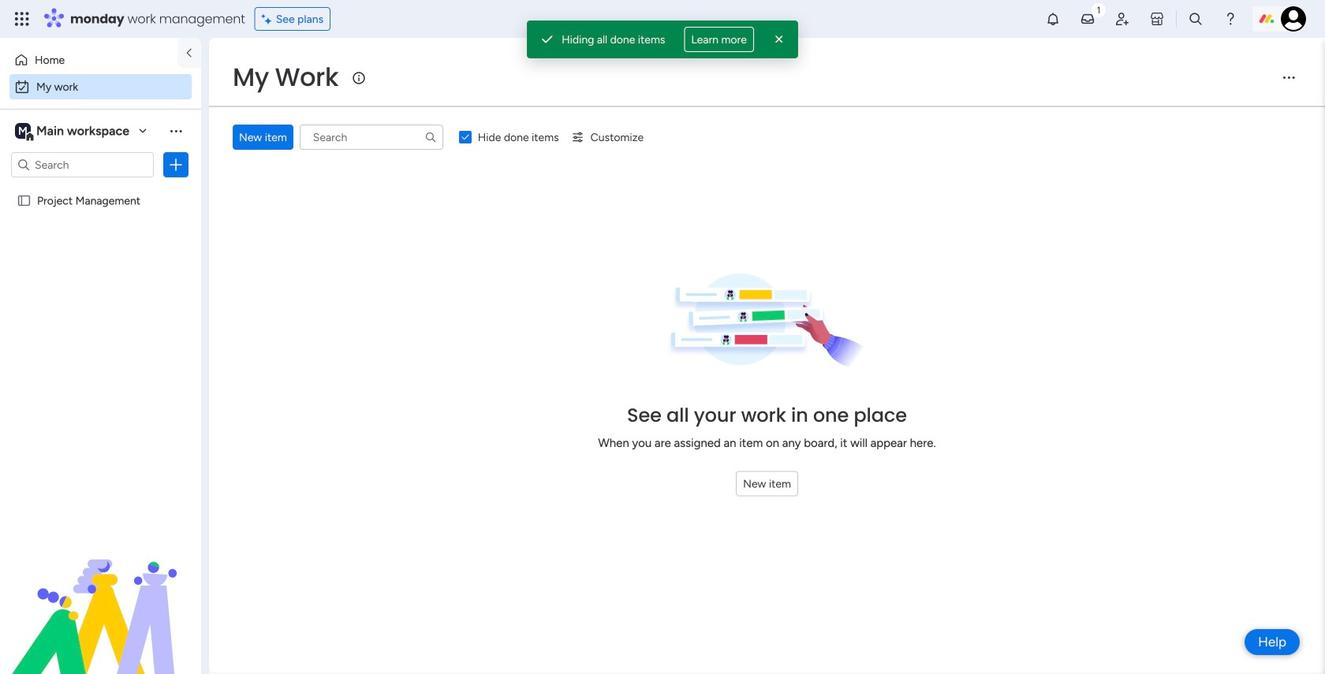 Task type: describe. For each thing, give the bounding box(es) containing it.
search image
[[424, 131, 437, 144]]

monday marketplace image
[[1149, 11, 1165, 27]]

workspace image
[[15, 122, 31, 140]]

notifications image
[[1045, 11, 1061, 27]]

workspace selection element
[[15, 121, 132, 142]]

Search in workspace field
[[33, 156, 132, 174]]

Filter dashboard by text search field
[[300, 125, 443, 150]]

close image
[[771, 32, 787, 47]]

see plans image
[[262, 10, 276, 28]]

lottie animation image
[[0, 515, 201, 674]]

update feed image
[[1080, 11, 1096, 27]]

menu image
[[1281, 69, 1297, 85]]

public board image
[[17, 193, 32, 208]]

gary orlando image
[[1281, 6, 1306, 32]]



Task type: locate. For each thing, give the bounding box(es) containing it.
0 vertical spatial option
[[9, 47, 168, 73]]

2 vertical spatial option
[[0, 187, 201, 190]]

search everything image
[[1188, 11, 1204, 27]]

list box
[[0, 184, 201, 427]]

options image
[[168, 157, 184, 173]]

None search field
[[300, 125, 443, 150]]

1 image
[[1092, 1, 1106, 19]]

select product image
[[14, 11, 30, 27]]

welcome to my work feature image image
[[667, 274, 867, 370]]

lottie animation element
[[0, 515, 201, 674]]

option
[[9, 47, 168, 73], [9, 74, 192, 99], [0, 187, 201, 190]]

help image
[[1223, 11, 1238, 27]]

invite members image
[[1115, 11, 1130, 27]]

alert
[[527, 21, 798, 58]]

1 vertical spatial option
[[9, 74, 192, 99]]

workspace options image
[[168, 123, 184, 139]]



Task type: vqa. For each thing, say whether or not it's contained in the screenshot.
"feedback"
no



